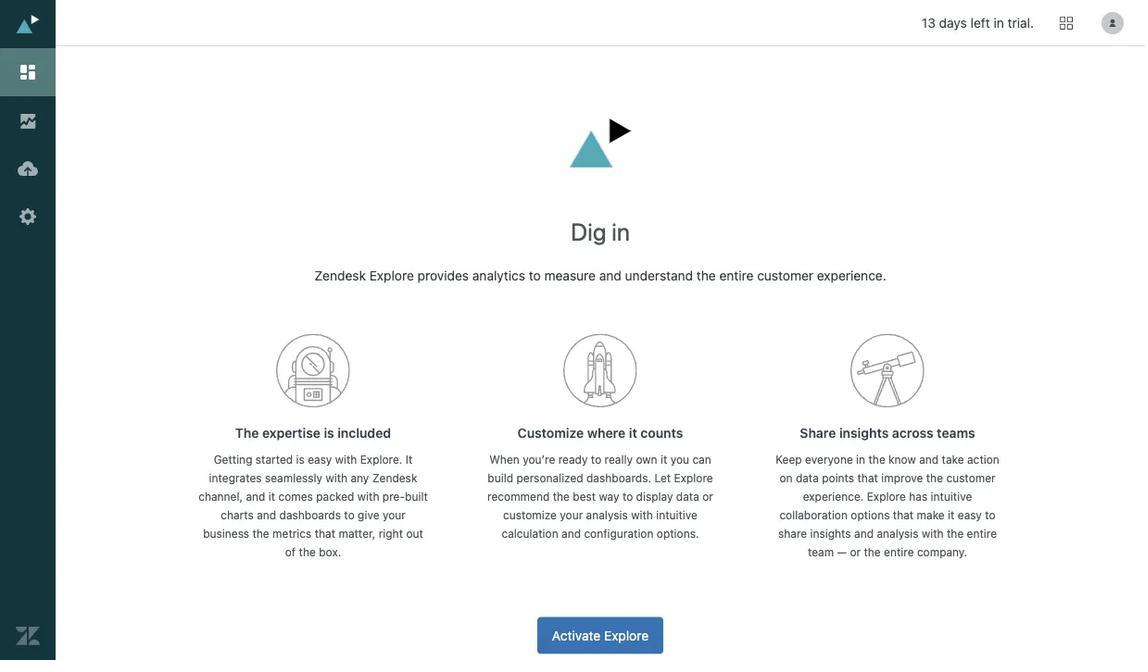 Task type: describe. For each thing, give the bounding box(es) containing it.
keep
[[776, 453, 802, 466]]

best
[[573, 490, 596, 503]]

it inside keep everyone in the know and take action on data points that improve the customer experience. explore has intuitive collaboration options that make it easy to share insights and analysis with the entire team — or the entire company.
[[948, 509, 955, 522]]

configuration
[[584, 528, 654, 541]]

and inside when you're ready to really own it you can build personalized dashboards. let explore recommend the best way to display data or customize your analysis with intuitive calculation and configuration options.
[[561, 528, 581, 541]]

recommend
[[487, 490, 550, 503]]

—
[[837, 546, 847, 559]]

admin image
[[16, 205, 40, 229]]

is for started
[[296, 453, 305, 466]]

ready
[[558, 453, 588, 466]]

explore.
[[360, 453, 402, 466]]

everyone
[[805, 453, 853, 466]]

zendesk image
[[16, 624, 40, 649]]

the right — at the bottom
[[864, 546, 881, 559]]

intuitive inside keep everyone in the know and take action on data points that improve the customer experience. explore has intuitive collaboration options that make it easy to share insights and analysis with the entire team — or the entire company.
[[931, 490, 972, 503]]

2157a5f3 40cd 46a7 87a3 99e2fd6bc718 image
[[851, 333, 925, 408]]

expertise
[[262, 426, 320, 441]]

explore inside "button"
[[604, 628, 649, 643]]

across
[[892, 426, 934, 441]]

it inside when you're ready to really own it you can build personalized dashboards. let explore recommend the best way to display data or customize your analysis with intuitive calculation and configuration options.
[[661, 453, 667, 466]]

charts
[[221, 509, 254, 522]]

points
[[822, 472, 854, 485]]

customize
[[518, 426, 584, 441]]

measure
[[544, 268, 596, 283]]

with up the give
[[357, 490, 379, 503]]

on
[[780, 472, 793, 485]]

dig in
[[571, 217, 630, 246]]

packed
[[316, 490, 354, 503]]

that inside 'getting started is easy with explore. it integrates seamlessly with any zendesk channel, and it comes packed with pre-built charts and dashboards to give your business the metrics that matter, right out of the box.'
[[315, 528, 335, 541]]

understand
[[625, 268, 693, 283]]

customize
[[503, 509, 557, 522]]

the expertise is included
[[235, 426, 391, 441]]

can
[[692, 453, 711, 466]]

explore inside when you're ready to really own it you can build personalized dashboards. let explore recommend the best way to display data or customize your analysis with intuitive calculation and configuration options.
[[674, 472, 713, 485]]

the right of
[[299, 546, 316, 559]]

analysis inside keep everyone in the know and take action on data points that improve the customer experience. explore has intuitive collaboration options that make it easy to share insights and analysis with the entire team — or the entire company.
[[877, 528, 919, 541]]

it inside 'getting started is easy with explore. it integrates seamlessly with any zendesk channel, and it comes packed with pre-built charts and dashboards to give your business the metrics that matter, right out of the box.'
[[269, 490, 275, 503]]

2 horizontal spatial that
[[893, 509, 914, 522]]

take
[[942, 453, 964, 466]]

business
[[203, 528, 249, 541]]

2 horizontal spatial entire
[[967, 528, 997, 541]]

analytics
[[472, 268, 525, 283]]

or inside keep everyone in the know and take action on data points that improve the customer experience. explore has intuitive collaboration options that make it easy to share insights and analysis with the entire team — or the entire company.
[[850, 546, 861, 559]]

in inside keep everyone in the know and take action on data points that improve the customer experience. explore has intuitive collaboration options that make it easy to share insights and analysis with the entire team — or the entire company.
[[856, 453, 865, 466]]

left
[[971, 15, 990, 30]]

make
[[917, 509, 945, 522]]

personalized
[[516, 472, 583, 485]]

or inside when you're ready to really own it you can build personalized dashboards. let explore recommend the best way to display data or customize your analysis with intuitive calculation and configuration options.
[[702, 490, 713, 503]]

action
[[967, 453, 1000, 466]]

you
[[670, 453, 689, 466]]

and right the charts
[[257, 509, 276, 522]]

explore inside keep everyone in the know and take action on data points that improve the customer experience. explore has intuitive collaboration options that make it easy to share insights and analysis with the entire team — or the entire company.
[[867, 490, 906, 503]]

seamlessly
[[265, 472, 322, 485]]

the left know
[[869, 453, 885, 466]]

keep everyone in the know and take action on data points that improve the customer experience. explore has intuitive collaboration options that make it easy to share insights and analysis with the entire team — or the entire company.
[[776, 453, 1000, 559]]

zendesk explore provides analytics to measure and understand the entire customer experience.
[[314, 268, 886, 283]]

channel,
[[198, 490, 243, 503]]

display
[[636, 490, 673, 503]]

activate explore
[[552, 628, 649, 643]]

with inside keep everyone in the know and take action on data points that improve the customer experience. explore has intuitive collaboration options that make it easy to share insights and analysis with the entire team — or the entire company.
[[922, 528, 944, 541]]

pre-
[[382, 490, 405, 503]]

with up packed in the left bottom of the page
[[326, 472, 348, 485]]

the down the charts
[[252, 528, 269, 541]]

you're
[[523, 453, 555, 466]]

the right understand
[[697, 268, 716, 283]]

your inside when you're ready to really own it you can build personalized dashboards. let explore recommend the best way to display data or customize your analysis with intuitive calculation and configuration options.
[[560, 509, 583, 522]]

calculation
[[502, 528, 558, 541]]

to left really
[[591, 453, 601, 466]]

2df12a3c 7f86 4948 bd5f 21e6d87db82f image
[[563, 333, 637, 408]]

way
[[599, 490, 619, 503]]

right
[[379, 528, 403, 541]]

team
[[808, 546, 834, 559]]

0 vertical spatial entire
[[719, 268, 754, 283]]

included
[[337, 426, 391, 441]]

started
[[256, 453, 293, 466]]

integrates
[[209, 472, 262, 485]]

dashboards.
[[586, 472, 651, 485]]

0 vertical spatial zendesk
[[314, 268, 366, 283]]

zendesk products image
[[1060, 17, 1073, 30]]

dashboards
[[279, 509, 341, 522]]

where
[[587, 426, 626, 441]]

easy inside keep everyone in the know and take action on data points that improve the customer experience. explore has intuitive collaboration options that make it easy to share insights and analysis with the entire team — or the entire company.
[[958, 509, 982, 522]]

getting started is easy with explore. it integrates seamlessly with any zendesk channel, and it comes packed with pre-built charts and dashboards to give your business the metrics that matter, right out of the box.
[[198, 453, 428, 559]]

to left measure
[[529, 268, 541, 283]]

really
[[605, 453, 633, 466]]

improve
[[881, 472, 923, 485]]



Task type: vqa. For each thing, say whether or not it's contained in the screenshot.
Add your team button
no



Task type: locate. For each thing, give the bounding box(es) containing it.
know
[[889, 453, 916, 466]]

analysis down options
[[877, 528, 919, 541]]

activate explore button
[[537, 617, 663, 654]]

give
[[358, 509, 379, 522]]

analysis
[[586, 509, 628, 522], [877, 528, 919, 541]]

1 horizontal spatial analysis
[[877, 528, 919, 541]]

teams
[[937, 426, 975, 441]]

with
[[335, 453, 357, 466], [326, 472, 348, 485], [357, 490, 379, 503], [631, 509, 653, 522], [922, 528, 944, 541]]

let
[[654, 472, 671, 485]]

metrics
[[272, 528, 312, 541]]

explore right activate
[[604, 628, 649, 643]]

0 vertical spatial that
[[857, 472, 878, 485]]

out
[[406, 528, 423, 541]]

analysis inside when you're ready to really own it you can build personalized dashboards. let explore recommend the best way to display data or customize your analysis with intuitive calculation and configuration options.
[[586, 509, 628, 522]]

with up 'any'
[[335, 453, 357, 466]]

1 horizontal spatial or
[[850, 546, 861, 559]]

it left comes
[[269, 490, 275, 503]]

the up has
[[926, 472, 943, 485]]

entire up company.
[[967, 528, 997, 541]]

0 vertical spatial intuitive
[[931, 490, 972, 503]]

in right everyone
[[856, 453, 865, 466]]

when you're ready to really own it you can build personalized dashboards. let explore recommend the best way to display data or customize your analysis with intuitive calculation and configuration options.
[[487, 453, 713, 541]]

easy
[[308, 453, 332, 466], [958, 509, 982, 522]]

1 vertical spatial data
[[676, 490, 699, 503]]

1 vertical spatial easy
[[958, 509, 982, 522]]

datasets image
[[16, 157, 40, 181]]

and
[[599, 268, 621, 283], [919, 453, 939, 466], [246, 490, 265, 503], [257, 509, 276, 522], [561, 528, 581, 541], [854, 528, 874, 541]]

getting
[[214, 453, 252, 466]]

matter,
[[339, 528, 376, 541]]

the
[[697, 268, 716, 283], [869, 453, 885, 466], [926, 472, 943, 485], [553, 490, 570, 503], [252, 528, 269, 541], [947, 528, 964, 541], [299, 546, 316, 559], [864, 546, 881, 559]]

the down personalized
[[553, 490, 570, 503]]

0 vertical spatial analysis
[[586, 509, 628, 522]]

0 horizontal spatial easy
[[308, 453, 332, 466]]

share
[[800, 426, 836, 441]]

easy inside 'getting started is easy with explore. it integrates seamlessly with any zendesk channel, and it comes packed with pre-built charts and dashboards to give your business the metrics that matter, right out of the box.'
[[308, 453, 332, 466]]

the inside when you're ready to really own it you can build personalized dashboards. let explore recommend the best way to display data or customize your analysis with intuitive calculation and configuration options.
[[553, 490, 570, 503]]

data
[[796, 472, 819, 485], [676, 490, 699, 503]]

0 horizontal spatial that
[[315, 528, 335, 541]]

0 horizontal spatial intuitive
[[656, 509, 698, 522]]

to left the give
[[344, 509, 355, 522]]

0 vertical spatial is
[[324, 426, 334, 441]]

zendesk
[[314, 268, 366, 283], [372, 472, 417, 485]]

or right — at the bottom
[[850, 546, 861, 559]]

explore left "provides"
[[369, 268, 414, 283]]

0 horizontal spatial zendesk
[[314, 268, 366, 283]]

1 vertical spatial experience.
[[803, 490, 864, 503]]

that down has
[[893, 509, 914, 522]]

customize where it counts
[[518, 426, 683, 441]]

99f53380 12e8 4023 b6f6 c016da84aba3 image
[[276, 333, 350, 408]]

1 vertical spatial zendesk
[[372, 472, 417, 485]]

that up the box.
[[315, 528, 335, 541]]

with down display
[[631, 509, 653, 522]]

and up the charts
[[246, 490, 265, 503]]

insights
[[839, 426, 889, 441], [810, 528, 851, 541]]

1 vertical spatial entire
[[967, 528, 997, 541]]

experience. inside keep everyone in the know and take action on data points that improve the customer experience. explore has intuitive collaboration options that make it easy to share insights and analysis with the entire team — or the entire company.
[[803, 490, 864, 503]]

in right dig
[[612, 217, 630, 246]]

explore down can
[[674, 472, 713, 485]]

2 vertical spatial that
[[315, 528, 335, 541]]

data right display
[[676, 490, 699, 503]]

to inside keep everyone in the know and take action on data points that improve the customer experience. explore has intuitive collaboration options that make it easy to share insights and analysis with the entire team — or the entire company.
[[985, 509, 996, 522]]

entire
[[719, 268, 754, 283], [967, 528, 997, 541], [884, 546, 914, 559]]

0 horizontal spatial is
[[296, 453, 305, 466]]

that
[[857, 472, 878, 485], [893, 509, 914, 522], [315, 528, 335, 541]]

that right points on the right of page
[[857, 472, 878, 485]]

is left the included
[[324, 426, 334, 441]]

easy right the make at the bottom right
[[958, 509, 982, 522]]

it right the make at the bottom right
[[948, 509, 955, 522]]

1 vertical spatial that
[[893, 509, 914, 522]]

to
[[529, 268, 541, 283], [591, 453, 601, 466], [622, 490, 633, 503], [344, 509, 355, 522], [985, 509, 996, 522]]

13
[[922, 15, 936, 30]]

1 horizontal spatial that
[[857, 472, 878, 485]]

0 vertical spatial customer
[[757, 268, 814, 283]]

1 horizontal spatial your
[[560, 509, 583, 522]]

1 horizontal spatial in
[[856, 453, 865, 466]]

when
[[489, 453, 520, 466]]

0 vertical spatial data
[[796, 472, 819, 485]]

data inside when you're ready to really own it you can build personalized dashboards. let explore recommend the best way to display data or customize your analysis with intuitive calculation and configuration options.
[[676, 490, 699, 503]]

to inside 'getting started is easy with explore. it integrates seamlessly with any zendesk channel, and it comes packed with pre-built charts and dashboards to give your business the metrics that matter, right out of the box.'
[[344, 509, 355, 522]]

collaboration
[[780, 509, 848, 522]]

it
[[629, 426, 637, 441], [661, 453, 667, 466], [269, 490, 275, 503], [948, 509, 955, 522]]

your inside 'getting started is easy with explore. it integrates seamlessly with any zendesk channel, and it comes packed with pre-built charts and dashboards to give your business the metrics that matter, right out of the box.'
[[383, 509, 406, 522]]

and left take on the bottom of the page
[[919, 453, 939, 466]]

2 horizontal spatial in
[[994, 15, 1004, 30]]

2 your from the left
[[560, 509, 583, 522]]

and down options
[[854, 528, 874, 541]]

comes
[[278, 490, 313, 503]]

2 vertical spatial in
[[856, 453, 865, 466]]

entire right understand
[[719, 268, 754, 283]]

reports image
[[16, 108, 40, 132]]

your
[[383, 509, 406, 522], [560, 509, 583, 522]]

counts
[[641, 426, 683, 441]]

0 vertical spatial in
[[994, 15, 1004, 30]]

data right on
[[796, 472, 819, 485]]

it right where
[[629, 426, 637, 441]]

1 horizontal spatial zendesk
[[372, 472, 417, 485]]

to down the action
[[985, 509, 996, 522]]

1 horizontal spatial intuitive
[[931, 490, 972, 503]]

explore
[[369, 268, 414, 283], [674, 472, 713, 485], [867, 490, 906, 503], [604, 628, 649, 643]]

insights inside keep everyone in the know and take action on data points that improve the customer experience. explore has intuitive collaboration options that make it easy to share insights and analysis with the entire team — or the entire company.
[[810, 528, 851, 541]]

experience.
[[817, 268, 886, 283], [803, 490, 864, 503]]

2 vertical spatial entire
[[884, 546, 914, 559]]

is up seamlessly
[[296, 453, 305, 466]]

1 horizontal spatial is
[[324, 426, 334, 441]]

your down "best"
[[560, 509, 583, 522]]

with down the make at the bottom right
[[922, 528, 944, 541]]

1 vertical spatial analysis
[[877, 528, 919, 541]]

trial.
[[1008, 15, 1034, 30]]

insights up team
[[810, 528, 851, 541]]

intuitive up options.
[[656, 509, 698, 522]]

dashboard image
[[16, 60, 40, 84]]

0 horizontal spatial analysis
[[586, 509, 628, 522]]

0 horizontal spatial entire
[[719, 268, 754, 283]]

analysis down way
[[586, 509, 628, 522]]

0 vertical spatial experience.
[[817, 268, 886, 283]]

1 vertical spatial in
[[612, 217, 630, 246]]

the up company.
[[947, 528, 964, 541]]

0 horizontal spatial your
[[383, 509, 406, 522]]

share
[[778, 528, 807, 541]]

is inside 'getting started is easy with explore. it integrates seamlessly with any zendesk channel, and it comes packed with pre-built charts and dashboards to give your business the metrics that matter, right out of the box.'
[[296, 453, 305, 466]]

1 vertical spatial intuitive
[[656, 509, 698, 522]]

1 vertical spatial insights
[[810, 528, 851, 541]]

dig
[[571, 217, 606, 246]]

entire left company.
[[884, 546, 914, 559]]

1 vertical spatial customer
[[946, 472, 996, 485]]

0 horizontal spatial in
[[612, 217, 630, 246]]

1 vertical spatial is
[[296, 453, 305, 466]]

13 days left in trial.
[[922, 15, 1034, 30]]

options
[[851, 509, 890, 522]]

with inside when you're ready to really own it you can build personalized dashboards. let explore recommend the best way to display data or customize your analysis with intuitive calculation and configuration options.
[[631, 509, 653, 522]]

provides
[[418, 268, 469, 283]]

intuitive inside when you're ready to really own it you can build personalized dashboards. let explore recommend the best way to display data or customize your analysis with intuitive calculation and configuration options.
[[656, 509, 698, 522]]

or
[[702, 490, 713, 503], [850, 546, 861, 559]]

to right way
[[622, 490, 633, 503]]

1 vertical spatial or
[[850, 546, 861, 559]]

customer
[[757, 268, 814, 283], [946, 472, 996, 485]]

any
[[351, 472, 369, 485]]

it
[[406, 453, 413, 466]]

explore down improve
[[867, 490, 906, 503]]

data inside keep everyone in the know and take action on data points that improve the customer experience. explore has intuitive collaboration options that make it easy to share insights and analysis with the entire team — or the entire company.
[[796, 472, 819, 485]]

is for expertise
[[324, 426, 334, 441]]

insights up everyone
[[839, 426, 889, 441]]

1 horizontal spatial entire
[[884, 546, 914, 559]]

0 vertical spatial easy
[[308, 453, 332, 466]]

company.
[[917, 546, 967, 559]]

in right left
[[994, 15, 1004, 30]]

own
[[636, 453, 657, 466]]

the
[[235, 426, 259, 441]]

options.
[[657, 528, 699, 541]]

and down "best"
[[561, 528, 581, 541]]

share insights across teams
[[800, 426, 975, 441]]

0 horizontal spatial customer
[[757, 268, 814, 283]]

1 horizontal spatial data
[[796, 472, 819, 485]]

built
[[405, 490, 428, 503]]

1 horizontal spatial customer
[[946, 472, 996, 485]]

your down pre-
[[383, 509, 406, 522]]

days
[[939, 15, 967, 30]]

or down can
[[702, 490, 713, 503]]

has
[[909, 490, 928, 503]]

0 vertical spatial or
[[702, 490, 713, 503]]

box.
[[319, 546, 341, 559]]

customer inside keep everyone in the know and take action on data points that improve the customer experience. explore has intuitive collaboration options that make it easy to share insights and analysis with the entire team — or the entire company.
[[946, 472, 996, 485]]

1 horizontal spatial easy
[[958, 509, 982, 522]]

0 horizontal spatial data
[[676, 490, 699, 503]]

1 your from the left
[[383, 509, 406, 522]]

0 horizontal spatial or
[[702, 490, 713, 503]]

in
[[994, 15, 1004, 30], [612, 217, 630, 246], [856, 453, 865, 466]]

it left 'you'
[[661, 453, 667, 466]]

of
[[285, 546, 296, 559]]

and right measure
[[599, 268, 621, 283]]

activate
[[552, 628, 601, 643]]

is
[[324, 426, 334, 441], [296, 453, 305, 466]]

0 vertical spatial insights
[[839, 426, 889, 441]]

easy down the expertise is included
[[308, 453, 332, 466]]

intuitive up the make at the bottom right
[[931, 490, 972, 503]]

zendesk inside 'getting started is easy with explore. it integrates seamlessly with any zendesk channel, and it comes packed with pre-built charts and dashboards to give your business the metrics that matter, right out of the box.'
[[372, 472, 417, 485]]

build
[[488, 472, 513, 485]]



